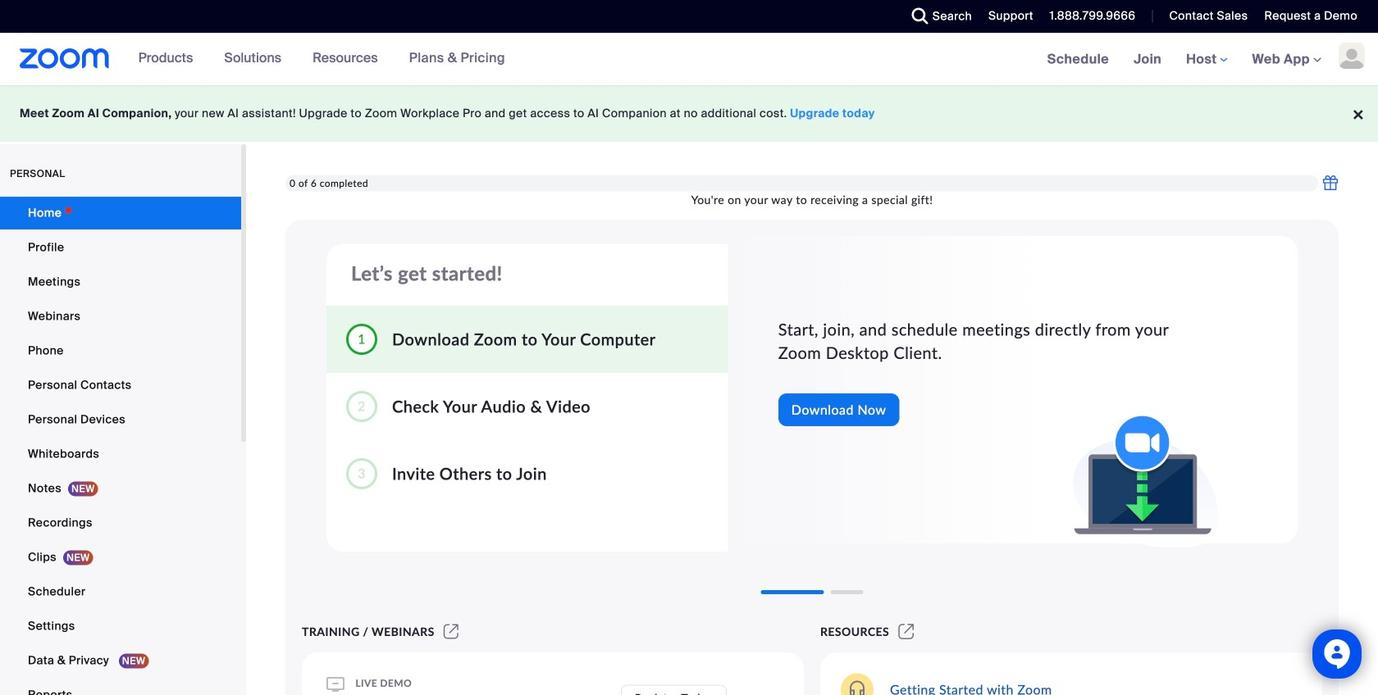 Task type: locate. For each thing, give the bounding box(es) containing it.
window new image
[[441, 625, 461, 639], [896, 625, 917, 639]]

2 window new image from the left
[[896, 625, 917, 639]]

banner
[[0, 33, 1379, 87]]

0 horizontal spatial window new image
[[441, 625, 461, 639]]

personal menu menu
[[0, 197, 241, 696]]

1 horizontal spatial window new image
[[896, 625, 917, 639]]

footer
[[0, 85, 1379, 142]]



Task type: vqa. For each thing, say whether or not it's contained in the screenshot.
RIGHT icon
no



Task type: describe. For each thing, give the bounding box(es) containing it.
zoom logo image
[[20, 48, 110, 69]]

profile picture image
[[1339, 43, 1366, 69]]

meetings navigation
[[1035, 33, 1379, 87]]

1 window new image from the left
[[441, 625, 461, 639]]

product information navigation
[[126, 33, 518, 85]]



